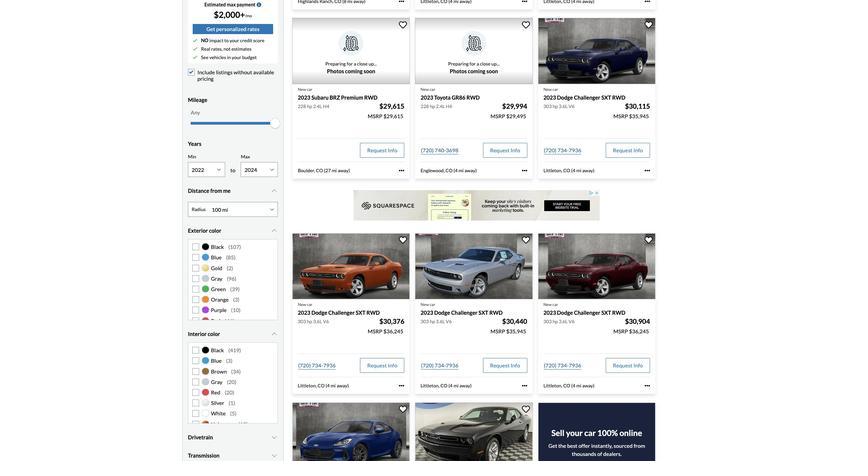 Task type: locate. For each thing, give the bounding box(es) containing it.
1 228 hp 2.4l h4 from the left
[[298, 104, 330, 109]]

your for credit
[[230, 38, 239, 43]]

0 horizontal spatial (3)
[[226, 358, 233, 365]]

silver
[[211, 400, 224, 407]]

1 vertical spatial to
[[231, 167, 236, 174]]

1 228 from the left
[[298, 104, 306, 109]]

2 $36,245 from the left
[[630, 329, 650, 335]]

request for $29,994
[[490, 147, 510, 154]]

mi for $30,115
[[577, 168, 582, 174]]

drivetrain button
[[188, 430, 278, 447]]

max
[[227, 2, 236, 7]]

1 horizontal spatial 228
[[421, 104, 429, 109]]

new inside new car 2023 toyota gr86 rwd
[[421, 87, 429, 92]]

2 blue from the top
[[211, 358, 222, 365]]

away)
[[338, 168, 350, 174], [465, 168, 477, 174], [583, 168, 595, 174], [337, 383, 349, 389], [460, 383, 472, 389], [583, 383, 595, 389]]

your up best
[[567, 429, 583, 438]]

(4 for $30,440
[[449, 383, 453, 389]]

(720) 734-7936 button for $30,376
[[298, 359, 336, 374]]

2 h4 from the left
[[446, 104, 453, 109]]

chevron down image for drivetrain
[[271, 436, 278, 441]]

v6 for $30,440
[[446, 319, 452, 325]]

radius
[[192, 207, 206, 212]]

734- for $30,904
[[558, 363, 569, 369]]

rwd right premium
[[365, 94, 378, 101]]

0 horizontal spatial 228
[[298, 104, 306, 109]]

228 hp 2.4l h4 for $29,994
[[421, 104, 453, 109]]

$29,495
[[507, 113, 527, 119]]

blue up brown
[[211, 358, 222, 365]]

request info for $30,115
[[613, 147, 644, 154]]

0 vertical spatial (3)
[[233, 297, 240, 303]]

red
[[211, 318, 220, 324], [211, 390, 220, 396]]

new car 2023 toyota gr86 rwd
[[421, 87, 480, 101]]

303 hp 3.6l v6 for $30,440
[[421, 319, 452, 325]]

mi for $29,994
[[459, 168, 464, 174]]

black
[[211, 244, 224, 250], [211, 348, 224, 354]]

2 228 hp 2.4l h4 from the left
[[421, 104, 453, 109]]

chevron down image inside transmission dropdown button
[[271, 454, 278, 459]]

$29,615 msrp $29,615
[[368, 102, 405, 119]]

co
[[316, 168, 323, 174], [446, 168, 453, 174], [564, 168, 571, 174], [318, 383, 325, 389], [441, 383, 448, 389], [564, 383, 571, 389]]

chevron down image inside interior color dropdown button
[[271, 332, 278, 337]]

2.4l
[[313, 104, 322, 109], [436, 104, 445, 109]]

228 for $29,994
[[421, 104, 429, 109]]

1 vertical spatial color
[[208, 331, 220, 338]]

mi
[[332, 168, 337, 174], [459, 168, 464, 174], [577, 168, 582, 174], [331, 383, 336, 389], [454, 383, 459, 389], [577, 383, 582, 389]]

rwd
[[365, 94, 378, 101], [467, 94, 480, 101], [613, 94, 626, 101], [367, 310, 380, 316], [490, 310, 503, 316], [613, 310, 626, 316]]

$35,945 inside $30,115 msrp $35,945
[[630, 113, 650, 119]]

0 vertical spatial black
[[211, 244, 224, 250]]

rwd for $30,376
[[367, 310, 380, 316]]

1 black from the top
[[211, 244, 224, 250]]

(720) 734-7936
[[544, 147, 582, 154], [298, 363, 336, 369], [421, 363, 459, 369], [544, 363, 582, 369]]

gray for green
[[211, 276, 223, 282]]

car inside new car 2023 subaru brz premium rwd
[[307, 87, 313, 92]]

(3) for orange
[[233, 297, 240, 303]]

0 horizontal spatial 228 hp 2.4l h4
[[298, 104, 330, 109]]

(85)
[[226, 255, 236, 261]]

1 vertical spatial blue
[[211, 358, 222, 365]]

ellipsis h image for $30,440
[[522, 384, 528, 389]]

$35,945 inside $30,440 msrp $35,945
[[507, 329, 527, 335]]

info for $30,440
[[511, 363, 521, 369]]

1 vertical spatial your
[[232, 55, 241, 60]]

1 check image from the top
[[193, 47, 198, 51]]

blue up gold
[[211, 255, 222, 261]]

sxt
[[602, 94, 612, 101], [356, 310, 366, 316], [479, 310, 489, 316], [602, 310, 612, 316]]

new car 2023 dodge challenger sxt rwd for $30,115
[[544, 87, 626, 101]]

msrp inside $30,376 msrp $36,245
[[368, 329, 383, 335]]

0 horizontal spatial get
[[207, 26, 215, 32]]

msrp inside $29,615 msrp $29,615
[[368, 113, 383, 119]]

hp for $29,615
[[307, 104, 312, 109]]

1 horizontal spatial 2.4l
[[436, 104, 445, 109]]

2023 for $30,440
[[421, 310, 434, 316]]

740-
[[435, 147, 446, 154]]

check image
[[193, 47, 198, 51], [193, 55, 198, 60]]

1 horizontal spatial get
[[549, 443, 558, 450]]

2 chevron down image from the top
[[271, 332, 278, 337]]

1 vertical spatial get
[[549, 443, 558, 450]]

car inside new car 2023 toyota gr86 rwd
[[430, 87, 436, 92]]

get the best offer instantly, sourced from thousands of dealers.
[[549, 443, 646, 458]]

$36,245 inside $30,376 msrp $36,245
[[384, 329, 404, 335]]

msrp inside $30,115 msrp $35,945
[[614, 113, 629, 119]]

chevron down image inside distance from me dropdown button
[[271, 189, 278, 194]]

1 horizontal spatial (3)
[[233, 297, 240, 303]]

228 hp 2.4l h4 down subaru
[[298, 104, 330, 109]]

years
[[188, 141, 202, 147]]

littleton,
[[544, 168, 563, 174], [298, 383, 317, 389], [421, 383, 440, 389], [544, 383, 563, 389]]

co for $29,994
[[446, 168, 453, 174]]

h4 down toyota
[[446, 104, 453, 109]]

request info
[[368, 147, 398, 154], [490, 147, 521, 154], [613, 147, 644, 154], [368, 363, 398, 369], [490, 363, 521, 369], [613, 363, 644, 369]]

1 gray from the top
[[211, 276, 223, 282]]

away) for $29,994
[[465, 168, 477, 174]]

2023
[[298, 94, 311, 101], [421, 94, 434, 101], [544, 94, 557, 101], [298, 310, 311, 316], [421, 310, 434, 316], [544, 310, 557, 316]]

your right in
[[232, 55, 241, 60]]

0 vertical spatial get
[[207, 26, 215, 32]]

(3) down the (419)
[[226, 358, 233, 365]]

rwd up $30,376 msrp $36,245
[[367, 310, 380, 316]]

0 vertical spatial $35,945
[[630, 113, 650, 119]]

distance from me
[[188, 188, 231, 194]]

not
[[224, 46, 231, 52]]

rwd up $30,115 msrp $35,945
[[613, 94, 626, 101]]

gray down brown
[[211, 379, 223, 386]]

0 vertical spatial red
[[211, 318, 220, 324]]

$36,245 inside $30,904 msrp $36,245
[[630, 329, 650, 335]]

0 horizontal spatial from
[[211, 188, 222, 194]]

get for get the best offer instantly, sourced from thousands of dealers.
[[549, 443, 558, 450]]

0 vertical spatial blue
[[211, 255, 222, 261]]

get up the impact
[[207, 26, 215, 32]]

get inside get the best offer instantly, sourced from thousands of dealers.
[[549, 443, 558, 450]]

co for $30,904
[[564, 383, 571, 389]]

msrp inside $30,440 msrp $35,945
[[491, 329, 506, 335]]

estimated max payment
[[205, 2, 256, 7]]

new car 2023 dodge challenger sxt rwd
[[544, 87, 626, 101], [298, 302, 380, 316], [421, 302, 503, 316], [544, 302, 626, 316]]

color inside exterior color dropdown button
[[209, 228, 222, 234]]

sxt for $30,376
[[356, 310, 366, 316]]

0 horizontal spatial $36,245
[[384, 329, 404, 335]]

ellipsis h image for $29,994
[[522, 168, 528, 174]]

check image left see
[[193, 55, 198, 60]]

1 h4 from the left
[[323, 104, 330, 109]]

(720)
[[421, 147, 434, 154], [544, 147, 557, 154], [298, 363, 311, 369], [421, 363, 434, 369], [544, 363, 557, 369]]

1 vertical spatial $35,945
[[507, 329, 527, 335]]

2.4l down toyota
[[436, 104, 445, 109]]

0 horizontal spatial h4
[[323, 104, 330, 109]]

sourced
[[614, 443, 633, 450]]

gray down gold
[[211, 276, 223, 282]]

(20) up (1)
[[225, 390, 234, 396]]

from inside get the best offer instantly, sourced from thousands of dealers.
[[634, 443, 646, 450]]

estimated
[[205, 2, 226, 7]]

request info for $30,904
[[613, 363, 644, 369]]

303 for $30,115
[[544, 104, 552, 109]]

from down online
[[634, 443, 646, 450]]

new inside new car 2023 subaru brz premium rwd
[[298, 87, 306, 92]]

$30,440
[[503, 318, 528, 326]]

dodge
[[558, 94, 573, 101], [312, 310, 328, 316], [435, 310, 451, 316], [558, 310, 573, 316]]

1 horizontal spatial vehicle photo unavailable image
[[416, 18, 533, 84]]

vehicle photo unavailable image
[[293, 18, 410, 84], [416, 18, 533, 84]]

msrp for $30,115
[[614, 113, 629, 119]]

0 vertical spatial from
[[211, 188, 222, 194]]

(3) up (10)
[[233, 297, 240, 303]]

car for $30,376
[[307, 302, 313, 308]]

credit
[[240, 38, 253, 43]]

1 chevron down image from the top
[[271, 189, 278, 194]]

request for $30,440
[[490, 363, 510, 369]]

(419)
[[229, 348, 241, 354]]

2 gray from the top
[[211, 379, 223, 386]]

$35,945 for $30,440
[[507, 329, 527, 335]]

2 vehicle photo unavailable image from the left
[[416, 18, 533, 84]]

mi for $30,376
[[331, 383, 336, 389]]

228
[[298, 104, 306, 109], [421, 104, 429, 109]]

drivetrain
[[188, 435, 213, 441]]

new for $30,904
[[544, 302, 552, 308]]

pricing
[[198, 76, 214, 82]]

new for $29,615
[[298, 87, 306, 92]]

(720) 734-7936 for $30,904
[[544, 363, 582, 369]]

get personalized rates button
[[193, 24, 273, 34]]

car for $29,994
[[430, 87, 436, 92]]

see vehicles in your budget
[[201, 55, 257, 60]]

1 vehicle photo unavailable image from the left
[[293, 18, 410, 84]]

$29,994 msrp $29,495
[[491, 102, 528, 119]]

3 chevron down image from the top
[[271, 436, 278, 441]]

ellipsis h image
[[399, 0, 405, 4], [645, 168, 651, 174], [399, 384, 405, 389], [645, 384, 651, 389]]

rwd inside new car 2023 subaru brz premium rwd
[[365, 94, 378, 101]]

blue for brown
[[211, 358, 222, 365]]

sxt for $30,115
[[602, 94, 612, 101]]

littleton, for $30,376
[[298, 383, 317, 389]]

co for $29,615
[[316, 168, 323, 174]]

0 vertical spatial your
[[230, 38, 239, 43]]

info for $30,376
[[388, 363, 398, 369]]

chevron down image
[[271, 189, 278, 194], [271, 332, 278, 337], [271, 436, 278, 441], [271, 454, 278, 459]]

2 black from the top
[[211, 348, 224, 354]]

0 horizontal spatial vehicle photo unavailable image
[[293, 18, 410, 84]]

2.4l down subaru
[[313, 104, 322, 109]]

new car 2023 dodge challenger sxt rwd for $30,440
[[421, 302, 503, 316]]

2 2.4l from the left
[[436, 104, 445, 109]]

0 vertical spatial (20)
[[227, 379, 237, 386]]

3.6l for $30,376
[[313, 319, 322, 325]]

chevron down image inside drivetrain dropdown button
[[271, 436, 278, 441]]

(20) for gray
[[227, 379, 237, 386]]

to up distance from me dropdown button
[[231, 167, 236, 174]]

real rates, not estimates
[[201, 46, 252, 52]]

/mo
[[245, 13, 252, 18]]

(720) 734-7936 for $30,115
[[544, 147, 582, 154]]

1 vertical spatial check image
[[193, 55, 198, 60]]

2023 inside new car 2023 subaru brz premium rwd
[[298, 94, 311, 101]]

msrp inside $30,904 msrp $36,245
[[614, 329, 629, 335]]

color right interior
[[208, 331, 220, 338]]

$35,945 down $30,115
[[630, 113, 650, 119]]

1 vertical spatial gray
[[211, 379, 223, 386]]

(10)
[[231, 307, 241, 314]]

$36,245 down $30,904
[[630, 329, 650, 335]]

get
[[207, 26, 215, 32], [549, 443, 558, 450]]

7936 for $30,904
[[569, 363, 582, 369]]

228 for $29,615
[[298, 104, 306, 109]]

4 chevron down image from the top
[[271, 454, 278, 459]]

rwd right gr86
[[467, 94, 480, 101]]

ellipsis h image for $30,115
[[645, 168, 651, 174]]

vehicle photo unavailable image for $29,994
[[416, 18, 533, 84]]

1 vertical spatial black
[[211, 348, 224, 354]]

1 horizontal spatial from
[[634, 443, 646, 450]]

dodge for $30,376
[[312, 310, 328, 316]]

$36,245
[[384, 329, 404, 335], [630, 329, 650, 335]]

rwd up $30,440 msrp $35,945
[[490, 310, 503, 316]]

dealers.
[[604, 451, 622, 458]]

228 hp 2.4l h4
[[298, 104, 330, 109], [421, 104, 453, 109]]

1 vertical spatial red
[[211, 390, 220, 396]]

1 horizontal spatial h4
[[446, 104, 453, 109]]

(20) down (34)
[[227, 379, 237, 386]]

0 vertical spatial gray
[[211, 276, 223, 282]]

hp for $30,904
[[553, 319, 558, 325]]

to
[[225, 38, 229, 43], [231, 167, 236, 174]]

interior color
[[188, 331, 220, 338]]

$35,945
[[630, 113, 650, 119], [507, 329, 527, 335]]

1 vertical spatial (3)
[[226, 358, 233, 365]]

black left the (419)
[[211, 348, 224, 354]]

ellipsis h image
[[522, 0, 528, 4], [645, 0, 651, 4], [399, 168, 405, 174], [522, 168, 528, 174], [522, 384, 528, 389]]

to up real rates, not estimates
[[225, 38, 229, 43]]

new for $30,440
[[421, 302, 429, 308]]

1 $36,245 from the left
[[384, 329, 404, 335]]

1 blue from the top
[[211, 255, 222, 261]]

228 hp 2.4l h4 for $29,615
[[298, 104, 330, 109]]

(720) 740-3698 button
[[421, 143, 459, 158]]

sinamon stick 2023 dodge challenger sxt rwd coupe rear-wheel drive 8-speed automatic image
[[293, 234, 410, 300]]

(4
[[454, 168, 458, 174], [572, 168, 576, 174], [326, 383, 330, 389], [449, 383, 453, 389], [572, 383, 576, 389]]

chevron down image
[[271, 228, 278, 234]]

red down purple
[[211, 318, 220, 324]]

0 horizontal spatial 2.4l
[[313, 104, 322, 109]]

1 horizontal spatial $35,945
[[630, 113, 650, 119]]

(720) for $30,440
[[421, 363, 434, 369]]

check image for real rates, not estimates
[[193, 47, 198, 51]]

2.4l for $29,615
[[313, 104, 322, 109]]

sell your car 100% online
[[552, 429, 643, 438]]

2023 for $30,376
[[298, 310, 311, 316]]

0 horizontal spatial $35,945
[[507, 329, 527, 335]]

your
[[230, 38, 239, 43], [232, 55, 241, 60], [567, 429, 583, 438]]

1 horizontal spatial to
[[231, 167, 236, 174]]

purple
[[211, 307, 227, 314]]

max
[[241, 154, 250, 160]]

1 vertical spatial (20)
[[225, 390, 234, 396]]

from inside dropdown button
[[211, 188, 222, 194]]

$36,245 down $30,376
[[384, 329, 404, 335]]

gray
[[211, 276, 223, 282], [211, 379, 223, 386]]

2 check image from the top
[[193, 55, 198, 60]]

(27
[[324, 168, 331, 174]]

$2,000+ /mo
[[214, 10, 252, 20]]

rwd up $30,904 msrp $36,245
[[613, 310, 626, 316]]

(720) 734-7936 button for $30,115
[[544, 143, 582, 158]]

303
[[544, 104, 552, 109], [298, 319, 306, 325], [421, 319, 429, 325], [544, 319, 552, 325]]

your up estimates
[[230, 38, 239, 43]]

msrp inside $29,994 msrp $29,495
[[491, 113, 506, 119]]

rwd for $30,115
[[613, 94, 626, 101]]

$30,115 msrp $35,945
[[614, 102, 651, 119]]

1 vertical spatial from
[[634, 443, 646, 450]]

2 228 from the left
[[421, 104, 429, 109]]

hp for $29,994
[[430, 104, 435, 109]]

toyota
[[435, 94, 451, 101]]

(720) for $30,904
[[544, 363, 557, 369]]

check image down check image at the top left of page
[[193, 47, 198, 51]]

color
[[209, 228, 222, 234], [208, 331, 220, 338]]

msrp for $30,440
[[491, 329, 506, 335]]

1 horizontal spatial 228 hp 2.4l h4
[[421, 104, 453, 109]]

color inside interior color dropdown button
[[208, 331, 220, 338]]

get inside button
[[207, 26, 215, 32]]

black left (107) on the bottom left of the page
[[211, 244, 224, 250]]

h4 down subaru
[[323, 104, 330, 109]]

3.6l
[[559, 104, 568, 109], [313, 319, 322, 325], [436, 319, 445, 325], [559, 319, 568, 325]]

2023 for $29,994
[[421, 94, 434, 101]]

1 2.4l from the left
[[313, 104, 322, 109]]

request info button for $30,904
[[606, 359, 651, 374]]

green
[[211, 286, 226, 293]]

get left the
[[549, 443, 558, 450]]

red up "silver"
[[211, 390, 220, 396]]

littleton, co (4 mi away)
[[544, 168, 595, 174], [298, 383, 349, 389], [421, 383, 472, 389], [544, 383, 595, 389]]

7936 for $30,440
[[446, 363, 459, 369]]

co for $30,115
[[564, 168, 571, 174]]

2023 inside new car 2023 toyota gr86 rwd
[[421, 94, 434, 101]]

(20) for red
[[225, 390, 234, 396]]

new for $29,994
[[421, 87, 429, 92]]

color right exterior
[[209, 228, 222, 234]]

msrp
[[368, 113, 383, 119], [491, 113, 506, 119], [614, 113, 629, 119], [368, 329, 383, 335], [491, 329, 506, 335], [614, 329, 629, 335]]

mi for $29,615
[[332, 168, 337, 174]]

$29,615
[[380, 102, 405, 110], [384, 113, 404, 119]]

check image
[[193, 38, 198, 43]]

0 vertical spatial color
[[209, 228, 222, 234]]

from left me
[[211, 188, 222, 194]]

228 hp 2.4l h4 down toyota
[[421, 104, 453, 109]]

v6 for $30,376
[[323, 319, 329, 325]]

3.6l for $30,115
[[559, 104, 568, 109]]

0 vertical spatial to
[[225, 38, 229, 43]]

hp for $30,440
[[430, 319, 435, 325]]

303 hp 3.6l v6 for $30,115
[[544, 104, 575, 109]]

blue for gold
[[211, 255, 222, 261]]

pitch black clearcoat 2023 dodge challenger sxt rwd coupe rear-wheel drive 8-speed automatic image
[[416, 403, 533, 462]]

0 vertical spatial check image
[[193, 47, 198, 51]]

$30,904
[[626, 318, 651, 326]]

$35,945 down $30,440
[[507, 329, 527, 335]]

1 horizontal spatial $36,245
[[630, 329, 650, 335]]



Task type: describe. For each thing, give the bounding box(es) containing it.
littleton, for $30,440
[[421, 383, 440, 389]]

exterior
[[188, 228, 208, 234]]

3698
[[446, 147, 459, 154]]

available
[[253, 69, 274, 75]]

payment
[[237, 2, 256, 7]]

$30,376 msrp $36,245
[[368, 318, 405, 335]]

(720) 734-7936 button for $30,904
[[544, 359, 582, 374]]

msrp for $29,615
[[368, 113, 383, 119]]

no
[[201, 38, 209, 43]]

exterior color
[[188, 228, 222, 234]]

away) for $30,376
[[337, 383, 349, 389]]

$2,000+
[[214, 10, 245, 20]]

offer
[[579, 443, 591, 450]]

orange
[[211, 297, 229, 303]]

away) for $30,904
[[583, 383, 595, 389]]

of
[[598, 451, 603, 458]]

brz
[[330, 94, 340, 101]]

mileage button
[[188, 92, 278, 108]]

away) for $30,115
[[583, 168, 595, 174]]

0 horizontal spatial to
[[225, 38, 229, 43]]

black for (85)
[[211, 244, 224, 250]]

(4 for $30,376
[[326, 383, 330, 389]]

7936 for $30,115
[[569, 147, 582, 154]]

subaru
[[312, 94, 329, 101]]

englewood, co (4 mi away)
[[421, 168, 477, 174]]

(720) 734-7936 button for $30,440
[[421, 359, 459, 374]]

sell
[[552, 429, 565, 438]]

vehicles
[[210, 55, 226, 60]]

estimates
[[232, 46, 252, 52]]

new for $30,115
[[544, 87, 552, 92]]

destroyer gray clearcoat 2023 dodge challenger sxt rwd coupe rear-wheel drive 8-speed automatic image
[[539, 18, 656, 84]]

1 red from the top
[[211, 318, 220, 324]]

no impact to your credit score
[[201, 38, 265, 43]]

$30,376
[[380, 318, 405, 326]]

best
[[568, 443, 578, 450]]

(2)
[[227, 265, 233, 272]]

(720) 734-7936 for $30,440
[[421, 363, 459, 369]]

msrp for $30,904
[[614, 329, 629, 335]]

budget
[[242, 55, 257, 60]]

listings
[[216, 69, 233, 75]]

(96)
[[227, 276, 237, 282]]

distance from me button
[[188, 183, 278, 200]]

info for $29,994
[[511, 147, 521, 154]]

(720) 740-3698
[[421, 147, 459, 154]]

car for $29,615
[[307, 87, 313, 92]]

car for $30,440
[[430, 302, 436, 308]]

gold
[[211, 265, 223, 272]]

advertisement region
[[354, 190, 600, 221]]

$30,115
[[626, 102, 651, 110]]

(4 for $29,994
[[454, 168, 458, 174]]

ellipsis h image for $30,904
[[645, 384, 651, 389]]

get for get personalized rates
[[207, 26, 215, 32]]

away) for $30,440
[[460, 383, 472, 389]]

rwd inside new car 2023 toyota gr86 rwd
[[467, 94, 480, 101]]

years button
[[188, 136, 278, 152]]

gray for red
[[211, 379, 223, 386]]

englewood,
[[421, 168, 445, 174]]

303 for $30,376
[[298, 319, 306, 325]]

include listings without available pricing
[[198, 69, 274, 82]]

personalized
[[216, 26, 247, 32]]

interior
[[188, 331, 207, 338]]

msrp for $29,994
[[491, 113, 506, 119]]

transmission
[[188, 453, 220, 460]]

littleton, co (4 mi away) for $30,904
[[544, 383, 595, 389]]

any
[[191, 109, 200, 116]]

request info for $30,376
[[368, 363, 398, 369]]

rates,
[[211, 46, 223, 52]]

734- for $30,376
[[312, 363, 323, 369]]

3.6l for $30,440
[[436, 319, 445, 325]]

in
[[227, 55, 231, 60]]

$30,904 msrp $36,245
[[614, 318, 651, 335]]

exterior color button
[[188, 223, 278, 240]]

(39)
[[230, 286, 240, 293]]

rates
[[248, 26, 260, 32]]

request info button for $30,115
[[606, 143, 651, 158]]

2.4l for $29,994
[[436, 104, 445, 109]]

request info for $29,994
[[490, 147, 521, 154]]

interior color button
[[188, 326, 278, 343]]

(107)
[[229, 244, 241, 250]]

octane red pearlcoat 2023 dodge challenger sxt rwd coupe rear-wheel drive 8-speed automatic image
[[539, 234, 656, 300]]

co for $30,376
[[318, 383, 325, 389]]

car for $30,115
[[553, 87, 559, 92]]

info circle image
[[257, 2, 262, 7]]

new car 2023 subaru brz premium rwd
[[298, 87, 378, 101]]

$29,994
[[503, 102, 528, 110]]

request info button for $30,376
[[360, 359, 405, 374]]

white
[[211, 411, 226, 417]]

ellipsis h image for $29,615
[[399, 168, 405, 174]]

gr86
[[452, 94, 466, 101]]

msrp for $30,376
[[368, 329, 383, 335]]

me
[[223, 188, 231, 194]]

car for $30,904
[[553, 302, 559, 308]]

request for $30,115
[[613, 147, 633, 154]]

request info button for $30,440
[[483, 359, 528, 374]]

impact
[[209, 38, 224, 43]]

co for $30,440
[[441, 383, 448, 389]]

(720) for $30,115
[[544, 147, 557, 154]]

check image for see vehicles in your budget
[[193, 55, 198, 60]]

chevron down image for interior color
[[271, 332, 278, 337]]

sxt for $30,440
[[479, 310, 489, 316]]

(720) 734-7936 for $30,376
[[298, 363, 336, 369]]

(4 for $30,904
[[572, 383, 576, 389]]

(3) for blue
[[226, 358, 233, 365]]

(720) for $30,376
[[298, 363, 311, 369]]

(34)
[[231, 369, 241, 375]]

challenger for $30,376
[[329, 310, 355, 316]]

h4 for $29,615
[[323, 104, 330, 109]]

include
[[198, 69, 215, 75]]

h4 for $29,994
[[446, 104, 453, 109]]

distance
[[188, 188, 209, 194]]

sapphire blue pearl 2023 subaru brz limited rwd coupe rear-wheel drive 6-speed manual image
[[293, 403, 410, 462]]

premium
[[341, 94, 364, 101]]

real
[[201, 46, 210, 52]]

online
[[620, 429, 643, 438]]

mileage
[[188, 97, 208, 103]]

ellipsis h image for $30,376
[[399, 384, 405, 389]]

(62)
[[239, 421, 248, 428]]

1 vertical spatial $29,615
[[384, 113, 404, 119]]

score
[[253, 38, 265, 43]]

dodge for $30,440
[[435, 310, 451, 316]]

the
[[559, 443, 567, 450]]

info for $30,115
[[634, 147, 644, 154]]

min
[[188, 154, 196, 160]]

2 vertical spatial your
[[567, 429, 583, 438]]

new car 2023 dodge challenger sxt rwd for $30,904
[[544, 302, 626, 316]]

see
[[201, 55, 209, 60]]

vehicle photo unavailable image for $29,615
[[293, 18, 410, 84]]

thousands
[[572, 451, 597, 458]]

$36,245 for $30,904
[[630, 329, 650, 335]]

triple nickel clearcoat 2023 dodge challenger sxt rwd coupe rear-wheel drive 8-speed automatic image
[[416, 234, 533, 300]]

challenger for $30,440
[[452, 310, 478, 316]]

info for $30,904
[[634, 363, 644, 369]]

(1)
[[229, 400, 235, 407]]

color for exterior color
[[209, 228, 222, 234]]

(4 for $30,115
[[572, 168, 576, 174]]

3.6l for $30,904
[[559, 319, 568, 325]]

brown
[[211, 369, 227, 375]]

littleton, co (4 mi away) for $30,440
[[421, 383, 472, 389]]

rwd for $29,615
[[365, 94, 378, 101]]

challenger for $30,115
[[574, 94, 601, 101]]

chevron down image for transmission
[[271, 454, 278, 459]]

$30,440 msrp $35,945
[[491, 318, 528, 335]]

2023 for $30,115
[[544, 94, 557, 101]]

rwd for $30,904
[[613, 310, 626, 316]]

without
[[234, 69, 252, 75]]

littleton, for $30,904
[[544, 383, 563, 389]]

0 vertical spatial $29,615
[[380, 102, 405, 110]]

new car 2023 dodge challenger sxt rwd for $30,376
[[298, 302, 380, 316]]

2 red from the top
[[211, 390, 220, 396]]

get personalized rates
[[207, 26, 260, 32]]

mi for $30,904
[[577, 383, 582, 389]]

boulder,
[[298, 168, 315, 174]]

boulder, co (27 mi away)
[[298, 168, 350, 174]]

unknown
[[211, 421, 234, 428]]



Task type: vqa. For each thing, say whether or not it's contained in the screenshot.
Used Packard 22 listings starting at $12,950
no



